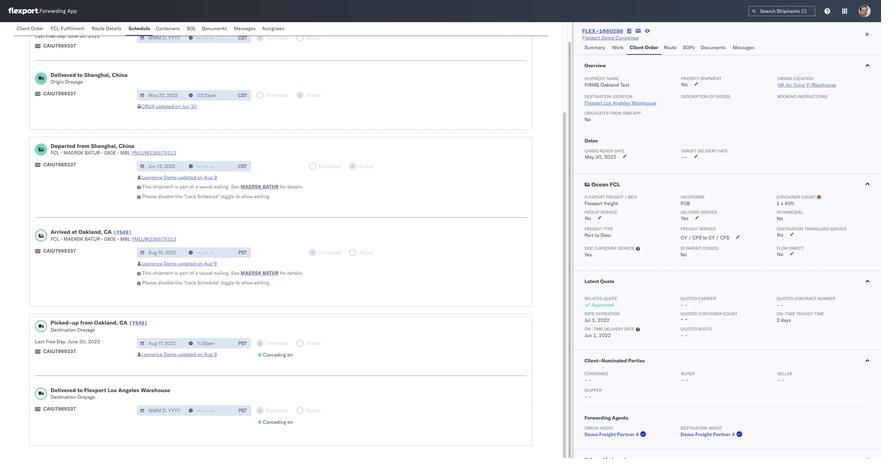 Task type: vqa. For each thing, say whether or not it's contained in the screenshot.


Task type: locate. For each thing, give the bounding box(es) containing it.
schedule" for ca
[[197, 280, 220, 286]]

to inside the freight type port to door
[[595, 232, 599, 238]]

1 demo freight partner 4 link from the left
[[585, 431, 648, 438]]

1 080e from the top
[[104, 150, 116, 156]]

origin for origin agent
[[585, 425, 599, 431]]

080e
[[104, 150, 116, 156], [104, 236, 116, 242]]

2 toggle from the top
[[221, 280, 234, 286]]

0 vertical spatial jun
[[182, 103, 190, 109]]

3 -- : -- -- text field from the top
[[185, 338, 234, 349]]

30
[[191, 103, 197, 109]]

1 vertical spatial day:
[[57, 338, 67, 345]]

documents button right bol
[[199, 22, 231, 36]]

from for departed
[[77, 142, 89, 149]]

destination agent
[[681, 425, 722, 431]]

0 vertical spatial route
[[92, 25, 105, 32]]

schedule button
[[126, 22, 153, 36]]

forwarding up origin drayage
[[39, 8, 66, 14]]

2 vertical spatial lawrence
[[142, 351, 163, 358]]

-- : -- -- text field for ca
[[185, 247, 234, 258]]

disable for ca
[[158, 280, 174, 286]]

1 aug from the top
[[204, 174, 213, 180]]

china for delivered to shanghai, china
[[112, 71, 128, 78]]

location inside destination location flexport los angeles warehouse
[[612, 94, 633, 99]]

client order
[[17, 25, 43, 32], [630, 44, 658, 51]]

mbl inside departed from shanghai, china fcl • maersk batur • 080e • mbl ymluw236679313
[[120, 150, 130, 156]]

schedule" for china
[[197, 193, 220, 200]]

free down fcl fulfillment
[[46, 33, 55, 39]]

0 horizontal spatial delivery
[[604, 326, 623, 332]]

2 caiu7969337 from the top
[[43, 90, 76, 97]]

warehouse inside destination location flexport los angeles warehouse
[[632, 100, 657, 106]]

origin
[[51, 21, 64, 27], [778, 76, 792, 81], [51, 79, 64, 85], [585, 425, 599, 431]]

1 vertical spatial client order button
[[627, 41, 661, 55]]

aug for picked-up from oakland, ca
[[204, 351, 213, 358]]

date up ocean fcl button
[[718, 148, 728, 153]]

0 horizontal spatial documents
[[202, 25, 227, 32]]

client order button right the work
[[627, 41, 661, 55]]

2 vertical spatial of
[[190, 270, 194, 276]]

of for china
[[190, 184, 194, 190]]

0 horizontal spatial client
[[17, 25, 30, 32]]

ymluw236679313 inside the arrived at oakland, ca (y549) fcl • maersk batur • 080e • mbl ymluw236679313
[[132, 236, 176, 242]]

0 horizontal spatial agent
[[600, 425, 614, 431]]

/ inside flexport freight / bco flexport freight
[[625, 194, 627, 200]]

1 horizontal spatial documents
[[701, 44, 726, 51]]

on- inside on-time transit time 2 days
[[777, 311, 786, 316]]

2 agent from the left
[[709, 425, 722, 431]]

client down the flexport. image
[[17, 25, 30, 32]]

2 last free day: june 30, 2022 from the top
[[35, 338, 100, 345]]

2 lawrence demo updated on aug 9 button from the top
[[142, 261, 217, 267]]

delivery down the expiration at the right bottom of the page
[[604, 326, 623, 332]]

free for delivered to flexport los angeles warehouse
[[46, 338, 55, 345]]

2022 down the expiration at the right bottom of the page
[[598, 317, 610, 323]]

1 vertical spatial mmm d, yyyy text field
[[137, 338, 186, 349]]

sailing. for china
[[214, 184, 230, 190]]

location up the flexport los angeles warehouse link
[[612, 94, 633, 99]]

forwarding for forwarding agents
[[585, 415, 611, 421]]

0 horizontal spatial demo freight partner 4 link
[[585, 431, 648, 438]]

editing.
[[254, 193, 271, 200], [254, 280, 271, 286]]

quoted down the quoted carrier - -
[[681, 311, 698, 316]]

2 please from the top
[[142, 280, 157, 286]]

flex-
[[582, 27, 599, 34]]

ymluw236679313 inside departed from shanghai, china fcl • maersk batur • 080e • mbl ymluw236679313
[[132, 150, 176, 156]]

china inside "delivered to shanghai, china origin drayage"
[[112, 71, 128, 78]]

jun left 30
[[182, 103, 190, 109]]

(y549) link for ca
[[129, 319, 147, 326]]

cascading for (y549)
[[263, 352, 286, 358]]

flow direct
[[777, 246, 804, 251]]

drayage inside delivered to flexport los angeles warehouse destination drayage
[[77, 394, 95, 400]]

1 the from the top
[[175, 193, 182, 200]]

location
[[793, 76, 814, 81], [612, 94, 633, 99]]

0 vertical spatial this shipment is part of a vessel sailing. see maersk batur for details.
[[142, 184, 304, 190]]

2 schedule" from the top
[[197, 280, 220, 286]]

1 vertical spatial from
[[77, 142, 89, 149]]

updated
[[156, 103, 174, 109], [178, 174, 196, 180], [178, 261, 196, 267], [178, 351, 196, 358]]

4 for destination agent
[[732, 431, 735, 438]]

1 horizontal spatial demo freight partner 4
[[681, 431, 735, 438]]

0 horizontal spatial documents button
[[199, 22, 231, 36]]

2 lawrence demo updated on aug 9 from the top
[[142, 261, 217, 267]]

shanghai, inside "delivered to shanghai, china origin drayage"
[[84, 71, 111, 78]]

shipment
[[585, 76, 606, 81]]

40ft
[[785, 200, 794, 206]]

3 cst from the top
[[238, 163, 247, 169]]

/ up parent
[[689, 235, 692, 241]]

quoted for quoted container count - -
[[681, 311, 698, 316]]

demo freight partner 4 for destination
[[681, 431, 735, 438]]

1 vertical spatial order
[[645, 44, 658, 51]]

30, down picked-up from oakland, ca (y549) destination drayage
[[79, 338, 87, 345]]

the
[[175, 193, 182, 200], [175, 280, 182, 286]]

2 a from the top
[[195, 270, 198, 276]]

on- for on-time delivery date
[[585, 326, 593, 332]]

0 vertical spatial 080e
[[104, 150, 116, 156]]

destination for destination location flexport los angeles warehouse
[[585, 94, 611, 99]]

on-
[[777, 311, 786, 316], [585, 326, 593, 332]]

2 part from the top
[[180, 270, 189, 276]]

2 -- : -- -- text field from the top
[[185, 247, 234, 258]]

demo for "lawrence demo updated on aug 9" button corresponding to china
[[164, 174, 177, 180]]

0 vertical spatial location
[[793, 76, 814, 81]]

free down picked-
[[46, 338, 55, 345]]

1 horizontal spatial messages button
[[730, 41, 758, 55]]

booking
[[778, 94, 797, 99]]

order for topmost the client order button
[[31, 25, 43, 32]]

0 horizontal spatial cfs
[[693, 235, 702, 241]]

-- : -- -- text field
[[185, 33, 234, 43], [185, 161, 234, 171]]

0 vertical spatial june
[[68, 33, 78, 39]]

0 vertical spatial lawrence demo updated on aug 9 button
[[142, 174, 217, 180]]

1 please disable the "lock schedule" toggle to allow editing. from the top
[[142, 193, 271, 200]]

updated for ca
[[178, 261, 196, 267]]

client
[[17, 25, 30, 32], [630, 44, 644, 51]]

3 lawrence demo updated on aug 9 button from the top
[[142, 351, 217, 358]]

route
[[92, 25, 105, 32], [664, 44, 677, 51]]

1, right jul
[[592, 317, 596, 323]]

client order right work 'button'
[[630, 44, 658, 51]]

no down flow
[[777, 251, 784, 257]]

1 horizontal spatial forwarding
[[585, 415, 611, 421]]

parties
[[628, 358, 645, 364]]

2 080e from the top
[[104, 236, 116, 242]]

time for on-time transit time 2 days
[[786, 311, 795, 316]]

2 mbl from the top
[[120, 236, 130, 242]]

3 9 from the top
[[214, 351, 217, 358]]

1 horizontal spatial client order
[[630, 44, 658, 51]]

origin for origin drayage
[[51, 21, 64, 27]]

summary button
[[582, 41, 610, 55]]

2 demo freight partner 4 link from the left
[[681, 431, 744, 438]]

1 lawrence demo updated on aug 9 button from the top
[[142, 174, 217, 180]]

2 -- : -- -- text field from the top
[[185, 161, 234, 171]]

2 aug from the top
[[204, 261, 213, 267]]

1 4 from the left
[[636, 431, 639, 438]]

work button
[[610, 41, 627, 55]]

0 vertical spatial yes
[[681, 215, 689, 221]]

on- down jul
[[585, 326, 593, 332]]

2 maersk batur link from the top
[[241, 270, 279, 276]]

app up origin drayage
[[67, 8, 77, 14]]

last free day: june 30, 2022 down fcl fulfillment
[[35, 33, 100, 39]]

service
[[601, 210, 618, 215], [701, 210, 718, 215], [830, 226, 847, 231], [618, 246, 635, 251]]

drayage inside picked-up from oakland, ca (y549) destination drayage
[[77, 327, 95, 333]]

ca inside the arrived at oakland, ca (y549) fcl • maersk batur • 080e • mbl ymluw236679313
[[104, 228, 112, 235]]

1, down on-time delivery date
[[593, 332, 598, 338]]

client order button down the flexport. image
[[14, 22, 48, 36]]

from inside departed from shanghai, china fcl • maersk batur • 080e • mbl ymluw236679313
[[77, 142, 89, 149]]

incoterms
[[681, 194, 705, 200]]

1 sailing. from the top
[[214, 184, 230, 190]]

delivered inside delivered to flexport los angeles warehouse destination drayage
[[51, 387, 76, 394]]

demo freight partner 4 link
[[585, 431, 648, 438], [681, 431, 744, 438]]

from for originates
[[610, 111, 622, 116]]

demo freight partner 4 down destination agent
[[681, 431, 735, 438]]

fcl inside the arrived at oakland, ca (y549) fcl • maersk batur • 080e • mbl ymluw236679313
[[51, 236, 59, 242]]

0 horizontal spatial 4
[[636, 431, 639, 438]]

day:
[[57, 33, 67, 39], [57, 338, 67, 345]]

0 vertical spatial mbl
[[120, 150, 130, 156]]

1 vertical spatial count
[[723, 311, 738, 316]]

2 june from the top
[[68, 338, 78, 345]]

documents
[[202, 25, 227, 32], [701, 44, 726, 51]]

consignee up the work
[[616, 35, 639, 41]]

/ left the bco
[[625, 194, 627, 200]]

china inside departed from shanghai, china fcl • maersk batur • 080e • mbl ymluw236679313
[[119, 142, 134, 149]]

0 vertical spatial the
[[175, 193, 182, 200]]

0 vertical spatial vessel
[[199, 184, 213, 190]]

from inside picked-up from oakland, ca (y549) destination drayage
[[80, 319, 93, 326]]

1 for from the top
[[280, 184, 286, 190]]

cst for delivered to shanghai, china
[[238, 92, 247, 98]]

messages up overview button
[[733, 44, 755, 51]]

demo freight partner 4 down origin agent
[[585, 431, 639, 438]]

30, down fulfillment
[[79, 33, 87, 39]]

2 9 from the top
[[214, 261, 217, 267]]

yes down delivery
[[681, 215, 689, 221]]

location up the hk air tsing yi warehouse link
[[793, 76, 814, 81]]

1 cascading from the top
[[263, 352, 286, 358]]

3 aug from the top
[[204, 351, 213, 358]]

30, down cargo ready date
[[596, 154, 603, 160]]

fcl down departed
[[51, 150, 59, 156]]

1 vertical spatial please
[[142, 280, 157, 286]]

warehouse inside delivered to flexport los angeles warehouse destination drayage
[[141, 387, 170, 394]]

2 free from the top
[[46, 338, 55, 345]]

cy
[[681, 235, 687, 241], [709, 235, 715, 241]]

delivered for delivered to shanghai, china
[[51, 71, 76, 78]]

0 vertical spatial disable
[[158, 193, 174, 200]]

1 vertical spatial 9
[[214, 261, 217, 267]]

1 "lock from the top
[[184, 193, 196, 200]]

-
[[682, 154, 685, 160], [685, 154, 688, 160], [681, 302, 684, 308], [685, 302, 688, 308], [777, 302, 780, 308], [781, 302, 784, 308], [681, 316, 684, 322], [685, 316, 688, 322], [681, 332, 684, 338], [685, 332, 688, 338], [585, 377, 588, 383], [589, 377, 592, 383], [681, 377, 684, 383], [686, 377, 689, 383], [778, 377, 781, 383], [782, 377, 785, 383], [585, 394, 588, 400], [589, 394, 592, 400]]

please disable the "lock schedule" toggle to allow editing.
[[142, 193, 271, 200], [142, 280, 271, 286]]

1 vertical spatial this shipment is part of a vessel sailing. see maersk batur for details.
[[142, 270, 304, 276]]

los inside destination location flexport los angeles warehouse
[[604, 100, 612, 106]]

assignees
[[262, 25, 285, 32]]

1 allow from the top
[[241, 193, 253, 200]]

last free day: june 30, 2022 down picked-
[[35, 338, 100, 345]]

client order down the flexport. image
[[17, 25, 43, 32]]

9
[[214, 174, 217, 180], [214, 261, 217, 267], [214, 351, 217, 358]]

2 please disable the "lock schedule" toggle to allow editing. from the top
[[142, 280, 271, 286]]

lawrence for oakland,
[[142, 351, 163, 358]]

freight down delivery
[[681, 226, 698, 231]]

-- : -- -- text field for oakland,
[[185, 338, 234, 349]]

see
[[231, 184, 239, 190], [231, 270, 239, 276]]

0 horizontal spatial jun
[[182, 103, 190, 109]]

los for to
[[108, 387, 117, 394]]

client-
[[585, 358, 602, 364]]

destination inside destination location flexport los angeles warehouse
[[585, 94, 611, 99]]

partner for origin agent
[[617, 431, 635, 438]]

to
[[77, 71, 83, 78], [236, 193, 240, 200], [595, 232, 599, 238], [703, 235, 708, 241], [236, 280, 240, 286], [77, 387, 83, 394]]

documents for right documents button
[[701, 44, 726, 51]]

cy up is
[[681, 235, 687, 241]]

-- : -- -- text field for china
[[185, 90, 234, 100]]

delivered for delivered to flexport los angeles warehouse
[[51, 387, 76, 394]]

june down fulfillment
[[68, 33, 78, 39]]

1 delivered from the top
[[51, 71, 76, 78]]

0 horizontal spatial messages
[[234, 25, 256, 32]]

1 vertical spatial for
[[280, 270, 286, 276]]

no down originates
[[585, 116, 591, 123]]

1 vertical spatial please disable the "lock schedule" toggle to allow editing.
[[142, 280, 271, 286]]

1 disable from the top
[[158, 193, 174, 200]]

consignee down client-
[[585, 371, 609, 376]]

documents up overview button
[[701, 44, 726, 51]]

2 this shipment is part of a vessel sailing. see maersk batur for details. from the top
[[142, 270, 304, 276]]

toggle for ca
[[221, 280, 234, 286]]

location inside origin location hk air tsing yi warehouse
[[793, 76, 814, 81]]

0 vertical spatial day:
[[57, 33, 67, 39]]

origin inside origin location hk air tsing yi warehouse
[[778, 76, 792, 81]]

1 horizontal spatial cfs
[[720, 235, 730, 241]]

order down forwarding app link
[[31, 25, 43, 32]]

route details button
[[89, 22, 126, 36]]

shipment for ca
[[153, 270, 173, 276]]

last free day: june 30, 2022 for shanghai,
[[35, 33, 100, 39]]

documents right bol button
[[202, 25, 227, 32]]

2022 inside the quoted contract number - - rate expiration jul 1, 2022
[[598, 317, 610, 323]]

1 a from the top
[[195, 184, 198, 190]]

MMM D, YYYY text field
[[137, 247, 186, 258], [137, 338, 186, 349]]

1 demo freight partner 4 from the left
[[585, 431, 639, 438]]

no down pickup
[[585, 215, 591, 221]]

to inside "delivered to shanghai, china origin drayage"
[[77, 71, 83, 78]]

demo freight partner 4
[[585, 431, 639, 438], [681, 431, 735, 438]]

seller
[[778, 371, 793, 376]]

oakland, inside picked-up from oakland, ca (y549) destination drayage
[[94, 319, 118, 326]]

2 disable from the top
[[158, 280, 174, 286]]

port
[[585, 232, 594, 238]]

order for the bottommost the client order button
[[645, 44, 658, 51]]

0 horizontal spatial ca
[[104, 228, 112, 235]]

1 vertical spatial disable
[[158, 280, 174, 286]]

route inside route button
[[664, 44, 677, 51]]

day: for delivered to shanghai, china
[[57, 33, 67, 39]]

is
[[681, 246, 685, 251]]

vessel for ca
[[199, 270, 213, 276]]

1 horizontal spatial agent
[[709, 425, 722, 431]]

days
[[781, 317, 791, 323]]

from right up
[[80, 319, 93, 326]]

day: down fcl fulfillment
[[57, 33, 67, 39]]

freight up port at right bottom
[[585, 226, 602, 231]]

0 vertical spatial toggle
[[221, 193, 234, 200]]

quoted inside the quoted route - -
[[681, 326, 698, 332]]

1 vertical spatial 1,
[[593, 332, 598, 338]]

3 lawrence from the top
[[142, 351, 163, 358]]

2 "lock from the top
[[184, 280, 196, 286]]

cascading on for (y549)
[[263, 352, 293, 358]]

quoted left contract
[[777, 296, 794, 301]]

2 editing. from the top
[[254, 280, 271, 286]]

last for delivered to flexport los angeles warehouse
[[35, 338, 44, 345]]

Search Shipments (/) text field
[[749, 6, 816, 16]]

1 horizontal spatial demo freight partner 4 link
[[681, 431, 744, 438]]

1 vertical spatial (y549)
[[129, 320, 147, 326]]

0 vertical spatial 30,
[[79, 33, 87, 39]]

date right ready
[[615, 148, 625, 153]]

time right transit
[[815, 311, 824, 316]]

2 pst from the top
[[238, 340, 247, 346]]

2 vertical spatial 9
[[214, 351, 217, 358]]

2 vessel from the top
[[199, 270, 213, 276]]

angeles inside delivered to flexport los angeles warehouse destination drayage
[[118, 387, 139, 394]]

from right departed
[[77, 142, 89, 149]]

quoted left route
[[681, 326, 698, 332]]

partner down destination agent
[[713, 431, 731, 438]]

please for china
[[142, 193, 157, 200]]

picked-
[[51, 319, 72, 326]]

0 vertical spatial for
[[280, 184, 286, 190]]

please disable the "lock schedule" toggle to allow editing. for china
[[142, 193, 271, 200]]

shanghai, for to
[[84, 71, 111, 78]]

order left route button
[[645, 44, 658, 51]]

fcl down arrived
[[51, 236, 59, 242]]

from down the flexport los angeles warehouse link
[[610, 111, 622, 116]]

2 vertical spatial lawrence demo updated on aug 9 button
[[142, 351, 217, 358]]

from inside originates from smb app no
[[610, 111, 622, 116]]

1 lawrence from the top
[[142, 174, 163, 180]]

1 lawrence demo updated on aug 9 from the top
[[142, 174, 217, 180]]

fulfillment
[[61, 25, 84, 32]]

messages button left assignees
[[231, 22, 259, 36]]

1 june from the top
[[68, 33, 78, 39]]

destination for destination transload service
[[777, 226, 804, 231]]

time up jun 1, 2022
[[593, 326, 603, 332]]

flexport
[[582, 35, 600, 41], [585, 100, 603, 106], [585, 194, 605, 200], [585, 200, 603, 206], [84, 387, 106, 394]]

service up service
[[701, 210, 718, 215]]

1 horizontal spatial consignee
[[616, 35, 639, 41]]

0 horizontal spatial partner
[[617, 431, 635, 438]]

mbl inside the arrived at oakland, ca (y549) fcl • maersk batur • 080e • mbl ymluw236679313
[[120, 236, 130, 242]]

3 lawrence demo updated on aug 9 from the top
[[142, 351, 217, 358]]

client right work 'button'
[[630, 44, 644, 51]]

flexport inside delivered to flexport los angeles warehouse destination drayage
[[84, 387, 106, 394]]

0 horizontal spatial messages button
[[231, 22, 259, 36]]

lawrence demo updated on aug 9 button
[[142, 174, 217, 180], [142, 261, 217, 267], [142, 351, 217, 358]]

editing. for china
[[254, 193, 271, 200]]

2 partner from the left
[[713, 431, 731, 438]]

quoted contract number - - rate expiration jul 1, 2022
[[585, 296, 836, 323]]

lawrence demo updated on aug 9 for china
[[142, 174, 217, 180]]

1 day: from the top
[[57, 33, 67, 39]]

3 caiu7969337 from the top
[[43, 161, 76, 168]]

2 cascading from the top
[[263, 419, 286, 425]]

080e inside the arrived at oakland, ca (y549) fcl • maersk batur • 080e • mbl ymluw236679313
[[104, 236, 116, 242]]

flexport demo consignee link
[[582, 34, 639, 41]]

0 vertical spatial los
[[604, 100, 612, 106]]

route left the 'details'
[[92, 25, 105, 32]]

oakland,
[[78, 228, 102, 235], [94, 319, 118, 326]]

of for ca
[[190, 270, 194, 276]]

1 vertical spatial forwarding
[[585, 415, 611, 421]]

jun
[[182, 103, 190, 109], [585, 332, 592, 338]]

schedule"
[[197, 193, 220, 200], [197, 280, 220, 286]]

0 vertical spatial maersk batur link
[[241, 183, 279, 190]]

1 vertical spatial lawrence
[[142, 261, 163, 267]]

transit
[[796, 311, 814, 316]]

2022
[[88, 33, 100, 39], [604, 154, 616, 160], [598, 317, 610, 323], [599, 332, 611, 338], [88, 338, 100, 345]]

1 vertical spatial shanghai,
[[91, 142, 117, 149]]

the for china
[[175, 193, 182, 200]]

1 vertical spatial see
[[231, 270, 239, 276]]

2 cst from the top
[[238, 92, 247, 98]]

quoted inside the quoted container count - -
[[681, 311, 698, 316]]

caiu7969337 for (y549)
[[43, 248, 76, 254]]

3 pst from the top
[[238, 407, 247, 414]]

1 horizontal spatial route
[[664, 44, 677, 51]]

may 30, 2022
[[585, 154, 616, 160]]

MMM D, YYYY text field
[[137, 33, 186, 43], [137, 90, 186, 100], [137, 161, 186, 171], [137, 405, 186, 416]]

los inside delivered to flexport los angeles warehouse destination drayage
[[108, 387, 117, 394]]

freight down ocean fcl
[[606, 194, 624, 200]]

quoted for quoted carrier - -
[[681, 296, 698, 301]]

forwarding
[[39, 8, 66, 14], [585, 415, 611, 421]]

1 details. from the top
[[287, 184, 304, 190]]

delivery right target
[[698, 148, 717, 153]]

yes down doc
[[585, 252, 592, 258]]

documents button up overview button
[[698, 41, 730, 55]]

cascading for warehouse
[[263, 419, 286, 425]]

1 vertical spatial lawrence demo updated on aug 9
[[142, 261, 217, 267]]

jun down jul
[[585, 332, 592, 338]]

1 vertical spatial app
[[633, 111, 641, 116]]

order
[[31, 25, 43, 32], [645, 44, 658, 51]]

oakland, right up
[[94, 319, 118, 326]]

no inside originates from smb app no
[[585, 116, 591, 123]]

1 mbl from the top
[[120, 150, 130, 156]]

2 mmm d, yyyy text field from the top
[[137, 338, 186, 349]]

(y549) inside the arrived at oakland, ca (y549) fcl • maersk batur • 080e • mbl ymluw236679313
[[113, 229, 132, 235]]

1 horizontal spatial 4
[[732, 431, 735, 438]]

0 vertical spatial count
[[801, 194, 816, 200]]

6 caiu7969337 from the top
[[43, 406, 76, 412]]

0 vertical spatial (y549)
[[113, 229, 132, 235]]

last free day: june 30, 2022
[[35, 33, 100, 39], [35, 338, 100, 345]]

app right smb
[[633, 111, 641, 116]]

no inside intermodal no
[[777, 215, 783, 222]]

lawrence demo updated on aug 9 for oakland,
[[142, 351, 217, 358]]

1 last free day: june 30, 2022 from the top
[[35, 33, 100, 39]]

count right "container"
[[723, 311, 738, 316]]

0 horizontal spatial time
[[593, 326, 603, 332]]

is
[[175, 184, 178, 190], [175, 270, 178, 276]]

delivered inside "delivered to shanghai, china origin drayage"
[[51, 71, 76, 78]]

cy down service
[[709, 235, 715, 241]]

flexport demo consignee
[[582, 35, 639, 41]]

last free day: june 30, 2022 for flexport
[[35, 338, 100, 345]]

cfs
[[693, 235, 702, 241], [720, 235, 730, 241]]

"lock
[[184, 193, 196, 200], [184, 280, 196, 286]]

2 this from the top
[[142, 270, 152, 276]]

messages left assignees
[[234, 25, 256, 32]]

forwarding up origin agent
[[585, 415, 611, 421]]

batur
[[85, 150, 100, 156], [263, 184, 279, 190], [85, 236, 100, 242], [263, 270, 279, 276]]

1 vertical spatial client order
[[630, 44, 658, 51]]

1 vertical spatial schedule"
[[197, 280, 220, 286]]

1 editing. from the top
[[254, 193, 271, 200]]

1 toggle from the top
[[221, 193, 234, 200]]

originates from smb app no
[[585, 111, 641, 123]]

quoted inside the quoted contract number - - rate expiration jul 1, 2022
[[777, 296, 794, 301]]

forwarding agents
[[585, 415, 629, 421]]

batur inside the arrived at oakland, ca (y549) fcl • maersk batur • 080e • mbl ymluw236679313
[[85, 236, 100, 242]]

overview
[[585, 62, 606, 69]]

shanghai, inside departed from shanghai, china fcl • maersk batur • 080e • mbl ymluw236679313
[[91, 142, 117, 149]]

service down flexport freight / bco flexport freight
[[601, 210, 618, 215]]

0 vertical spatial last
[[35, 33, 44, 39]]

2 see from the top
[[231, 270, 239, 276]]

fcl inside departed from shanghai, china fcl • maersk batur • 080e • mbl ymluw236679313
[[51, 150, 59, 156]]

2 for from the top
[[280, 270, 286, 276]]

no inside is parent consol no
[[681, 252, 687, 258]]

0 horizontal spatial warehouse
[[141, 387, 170, 394]]

quoted left "carrier"
[[681, 296, 698, 301]]

0 vertical spatial ymluw236679313 button
[[132, 150, 176, 156]]

0 vertical spatial freight
[[606, 194, 624, 200]]

4 -- : -- -- text field from the top
[[185, 405, 234, 416]]

0 horizontal spatial location
[[612, 94, 633, 99]]

0 vertical spatial documents
[[202, 25, 227, 32]]

quoted for quoted contract number - - rate expiration jul 1, 2022
[[777, 296, 794, 301]]

buyer - -
[[681, 371, 695, 383]]

2022 down on-time delivery date
[[599, 332, 611, 338]]

2 4 from the left
[[732, 431, 735, 438]]

2 last from the top
[[35, 338, 44, 345]]

consignee - -
[[585, 371, 609, 383]]

no
[[682, 81, 688, 88], [585, 116, 591, 123], [585, 215, 591, 221], [777, 215, 783, 222], [777, 232, 784, 238], [777, 251, 784, 257], [681, 252, 687, 258]]

1 this shipment is part of a vessel sailing. see maersk batur for details. from the top
[[142, 184, 304, 190]]

2 ymluw236679313 from the top
[[132, 236, 176, 242]]

1 vertical spatial editing.
[[254, 280, 271, 286]]

0 horizontal spatial los
[[108, 387, 117, 394]]

0 vertical spatial client
[[17, 25, 30, 32]]

toggle for china
[[221, 193, 234, 200]]

1 vertical spatial maersk batur link
[[241, 270, 279, 276]]

4 caiu7969337 from the top
[[43, 248, 76, 254]]

no down intermodal
[[777, 215, 783, 222]]

1 vertical spatial "lock
[[184, 280, 196, 286]]

2 vertical spatial from
[[80, 319, 93, 326]]

2022 down ready
[[604, 154, 616, 160]]

count
[[801, 194, 816, 200], [723, 311, 738, 316]]

1 cascading on from the top
[[263, 352, 293, 358]]

1 see from the top
[[231, 184, 239, 190]]

route left sops
[[664, 44, 677, 51]]

1 ymluw236679313 button from the top
[[132, 150, 176, 156]]

count right container
[[801, 194, 816, 200]]

1 horizontal spatial app
[[633, 111, 641, 116]]

partner down agents
[[617, 431, 635, 438]]

ca
[[104, 228, 112, 235], [120, 319, 127, 326]]

assignees button
[[259, 22, 289, 36]]

caiu7969337 for angeles
[[43, 406, 76, 412]]

app
[[67, 8, 77, 14], [633, 111, 641, 116]]

2 lawrence from the top
[[142, 261, 163, 267]]

target delivery date
[[681, 148, 728, 153]]

messages
[[234, 25, 256, 32], [733, 44, 755, 51]]

2 day: from the top
[[57, 338, 67, 345]]

drayage inside "delivered to shanghai, china origin drayage"
[[65, 79, 83, 85]]

1 vertical spatial vessel
[[199, 270, 213, 276]]

0 horizontal spatial client order button
[[14, 22, 48, 36]]

a for china
[[195, 184, 198, 190]]

jul
[[585, 317, 591, 323]]

consignee
[[616, 35, 639, 41], [585, 371, 609, 376]]

1 vertical spatial angeles
[[118, 387, 139, 394]]

june down up
[[68, 338, 78, 345]]

1 part from the top
[[180, 184, 189, 190]]

1 last from the top
[[35, 33, 44, 39]]

2 ymluw236679313 button from the top
[[132, 236, 176, 242]]

1 horizontal spatial angeles
[[613, 100, 631, 106]]

2 the from the top
[[175, 280, 182, 286]]

day: down picked-
[[57, 338, 67, 345]]

1 vertical spatial 30,
[[596, 154, 603, 160]]

1 vertical spatial documents
[[701, 44, 726, 51]]

2 demo freight partner 4 from the left
[[681, 431, 735, 438]]

shipper
[[585, 388, 602, 393]]

quoted inside the quoted carrier - -
[[681, 296, 698, 301]]

1 mmm d, yyyy text field from the top
[[137, 33, 186, 43]]

this shipment is part of a vessel sailing. see maersk batur for details. for ca
[[142, 270, 304, 276]]

0 vertical spatial aug
[[204, 174, 213, 180]]

messages button up overview button
[[730, 41, 758, 55]]

oakland, inside the arrived at oakland, ca (y549) fcl • maersk batur • 080e • mbl ymluw236679313
[[78, 228, 102, 235]]

documents button
[[199, 22, 231, 36], [698, 41, 730, 55]]

1 maersk batur link from the top
[[241, 183, 279, 190]]

1 vertical spatial a
[[195, 270, 198, 276]]

caiu7969337 for fcl
[[43, 161, 76, 168]]

time up 'days'
[[786, 311, 795, 316]]

1 partner from the left
[[617, 431, 635, 438]]

on- up 2
[[777, 311, 786, 316]]

work
[[612, 44, 624, 51]]

/ up consol
[[716, 235, 719, 241]]

day: for delivered to flexport los angeles warehouse
[[57, 338, 67, 345]]

2 cascading on from the top
[[263, 419, 293, 425]]

route button
[[661, 41, 680, 55]]

0 vertical spatial messages button
[[231, 22, 259, 36]]

angeles inside destination location flexport los angeles warehouse
[[613, 100, 631, 106]]

0 vertical spatial cascading on
[[263, 352, 293, 358]]

allow
[[241, 193, 253, 200], [241, 280, 253, 286]]

ymluw236679313 button
[[132, 150, 176, 156], [132, 236, 176, 242]]

demo freight partner 4 link down destination agent
[[681, 431, 744, 438]]

1 ymluw236679313 from the top
[[132, 150, 176, 156]]

0 vertical spatial angeles
[[613, 100, 631, 106]]

2 delivered from the top
[[51, 387, 76, 394]]

freight type port to door
[[585, 226, 613, 238]]

sailing. for ca
[[214, 270, 230, 276]]

-- : -- -- text field
[[185, 90, 234, 100], [185, 247, 234, 258], [185, 338, 234, 349], [185, 405, 234, 416]]

to inside delivered to flexport los angeles warehouse destination drayage
[[77, 387, 83, 394]]

0 horizontal spatial on-
[[585, 326, 593, 332]]

freight up the pickup service
[[604, 200, 618, 206]]

ymluw236679313
[[132, 150, 176, 156], [132, 236, 176, 242]]

parent
[[686, 246, 701, 251]]

1 vessel from the top
[[199, 184, 213, 190]]

2 sailing. from the top
[[214, 270, 230, 276]]

no down is
[[681, 252, 687, 258]]

1 vertical spatial the
[[175, 280, 182, 286]]

route inside route details button
[[92, 25, 105, 32]]

demo freight partner 4 link down agents
[[585, 431, 648, 438]]

oakland, right at
[[78, 228, 102, 235]]

buyer
[[681, 371, 695, 376]]

1 vertical spatial delivery
[[604, 326, 623, 332]]



Task type: describe. For each thing, give the bounding box(es) containing it.
part for ca
[[180, 270, 189, 276]]

smb
[[623, 111, 632, 116]]

1 horizontal spatial count
[[801, 194, 816, 200]]

containers
[[156, 25, 180, 32]]

aug for arrived at oakland, ca
[[204, 261, 213, 267]]

service right "turnover" at the bottom of page
[[618, 246, 635, 251]]

intermodal no
[[777, 210, 804, 222]]

1 horizontal spatial /
[[689, 235, 692, 241]]

tsing
[[793, 82, 805, 88]]

this for ca
[[142, 270, 152, 276]]

1 vertical spatial freight
[[604, 200, 618, 206]]

crux updated on jun 30 button
[[142, 103, 197, 109]]

number
[[818, 296, 836, 301]]

container
[[777, 194, 800, 200]]

angeles for delivered to flexport los angeles warehouse
[[118, 387, 139, 394]]

1 horizontal spatial yes
[[681, 215, 689, 221]]

cargo
[[585, 148, 599, 153]]

cascading on for warehouse
[[263, 419, 293, 425]]

summary
[[585, 44, 605, 51]]

for for ca
[[280, 270, 286, 276]]

bol button
[[184, 22, 199, 36]]

latest quote button
[[574, 271, 881, 292]]

1 9 from the top
[[214, 174, 217, 180]]

maersk inside departed from shanghai, china fcl • maersk batur • 080e • mbl ymluw236679313
[[63, 150, 83, 156]]

the for ca
[[175, 280, 182, 286]]

sops button
[[680, 41, 698, 55]]

approved
[[592, 302, 614, 308]]

1, inside the quoted contract number - - rate expiration jul 1, 2022
[[592, 317, 596, 323]]

latest quote
[[585, 278, 614, 284]]

oakland
[[601, 82, 619, 88]]

date for may 30, 2022
[[615, 148, 625, 153]]

2022 down route details
[[88, 33, 100, 39]]

-- : -- -- text field for fourth mmm d, yyyy text box from the bottom
[[185, 33, 234, 43]]

quote
[[604, 296, 618, 301]]

destination transload service
[[777, 226, 847, 231]]

please disable the "lock schedule" toggle to allow editing. for ca
[[142, 280, 271, 286]]

forwarding app
[[39, 8, 77, 14]]

cy / cfs to cy / cfs
[[681, 235, 730, 241]]

mmm d, yyyy text field for (y549)
[[137, 247, 186, 258]]

1 vertical spatial client
[[630, 44, 644, 51]]

0 vertical spatial of
[[709, 94, 715, 99]]

2022 down picked-up from oakland, ca (y549) destination drayage
[[88, 338, 100, 345]]

client-nominated parties button
[[574, 350, 881, 371]]

30, for drayage
[[79, 33, 87, 39]]

caiu7969337 for origin
[[43, 90, 76, 97]]

hk
[[778, 82, 785, 88]]

quoted container count - -
[[681, 311, 738, 322]]

latest
[[585, 278, 599, 284]]

count inside the quoted container count - -
[[723, 311, 738, 316]]

0 vertical spatial shipment
[[701, 76, 722, 81]]

flexport los angeles warehouse link
[[585, 100, 657, 106]]

"lock for ca
[[184, 280, 196, 286]]

agents
[[612, 415, 629, 421]]

is parent consol no
[[681, 246, 719, 258]]

app inside originates from smb app no
[[633, 111, 641, 116]]

freight service
[[681, 226, 716, 231]]

last for delivered to shanghai, china
[[35, 33, 44, 39]]

doc turnover service
[[585, 246, 635, 251]]

mmm d, yyyy text field for ca
[[137, 338, 186, 349]]

1 vertical spatial yes
[[585, 252, 592, 258]]

is for china
[[175, 184, 178, 190]]

free for delivered to shanghai, china
[[46, 33, 55, 39]]

origin agent
[[585, 425, 614, 431]]

flow
[[777, 246, 788, 251]]

crux updated on jun 30
[[142, 103, 197, 109]]

lawrence demo updated on aug 9 button for china
[[142, 174, 217, 180]]

time for on-time delivery date
[[593, 326, 603, 332]]

demo freight partner 4 for origin
[[585, 431, 639, 438]]

jun 1, 2022
[[585, 332, 611, 338]]

delivered to flexport los angeles warehouse destination drayage
[[51, 387, 170, 400]]

lawrence for china
[[142, 174, 163, 180]]

freight down destination agent
[[695, 431, 712, 438]]

1 horizontal spatial documents button
[[698, 41, 730, 55]]

forwarding app link
[[8, 8, 77, 15]]

0 vertical spatial documents button
[[199, 22, 231, 36]]

fcl right ocean
[[610, 181, 620, 188]]

demo for flexport demo consignee link
[[602, 35, 614, 41]]

1 caiu7969337 from the top
[[43, 43, 76, 49]]

details. for china
[[287, 184, 304, 190]]

description
[[681, 94, 708, 99]]

3 mmm d, yyyy text field from the top
[[137, 161, 186, 171]]

warehouse for delivered to flexport los angeles warehouse
[[141, 387, 170, 394]]

origin inside "delivered to shanghai, china origin drayage"
[[51, 79, 64, 85]]

documents for documents button to the top
[[202, 25, 227, 32]]

no down 'priority'
[[682, 81, 688, 88]]

on-time delivery date
[[585, 326, 635, 332]]

0 vertical spatial client order button
[[14, 22, 48, 36]]

demo for "lawrence demo updated on aug 9" button associated with oakland,
[[164, 351, 177, 358]]

route for route details
[[92, 25, 105, 32]]

updated for china
[[178, 174, 196, 180]]

9 for arrived at oakland, ca
[[214, 261, 217, 267]]

los for location
[[604, 100, 612, 106]]

allow for china
[[241, 193, 253, 200]]

ymluw236679313 button for ca
[[132, 236, 176, 242]]

partner for destination agent
[[713, 431, 731, 438]]

delivery
[[681, 210, 700, 215]]

client-nominated parties
[[585, 358, 645, 364]]

see for ca
[[231, 270, 239, 276]]

ca inside picked-up from oakland, ca (y549) destination drayage
[[120, 319, 127, 326]]

may
[[585, 154, 594, 160]]

maersk inside the arrived at oakland, ca (y549) fcl • maersk batur • 080e • mbl ymluw236679313
[[63, 236, 83, 242]]

booking instructions
[[778, 94, 828, 99]]

quoted route - -
[[681, 326, 712, 338]]

2 cfs from the left
[[720, 235, 730, 241]]

please for ca
[[142, 280, 157, 286]]

1
[[777, 200, 780, 206]]

direct
[[789, 246, 804, 251]]

intermodal
[[777, 210, 804, 215]]

fcl fulfillment button
[[48, 22, 89, 36]]

080e inside departed from shanghai, china fcl • maersk batur • 080e • mbl ymluw236679313
[[104, 150, 116, 156]]

forwarding for forwarding app
[[39, 8, 66, 14]]

priority
[[681, 76, 700, 81]]

freight down origin agent
[[599, 431, 616, 438]]

flexport freight / bco flexport freight
[[585, 194, 637, 206]]

on- for on-time transit time 2 days
[[777, 311, 786, 316]]

4 mmm d, yyyy text field from the top
[[137, 405, 186, 416]]

see for china
[[231, 184, 239, 190]]

bco
[[628, 194, 637, 200]]

agent for destination agent
[[709, 425, 722, 431]]

1 horizontal spatial messages
[[733, 44, 755, 51]]

june for flexport
[[68, 338, 78, 345]]

overview button
[[574, 55, 881, 76]]

destination for destination agent
[[681, 425, 708, 431]]

lawrence demo updated on aug 9 button for oakland,
[[142, 351, 217, 358]]

related quote
[[585, 296, 618, 301]]

client order for the bottommost the client order button
[[630, 44, 658, 51]]

angeles for destination location
[[613, 100, 631, 106]]

doc
[[585, 246, 594, 251]]

pickup
[[585, 210, 600, 215]]

rate
[[585, 311, 595, 316]]

2 cy from the left
[[709, 235, 715, 241]]

4 for origin agent
[[636, 431, 639, 438]]

shipper - -
[[585, 388, 602, 400]]

route details
[[92, 25, 121, 32]]

quote
[[600, 278, 614, 284]]

(y549) inside picked-up from oakland, ca (y549) destination drayage
[[129, 320, 147, 326]]

batur inside departed from shanghai, china fcl • maersk batur • 080e • mbl ymluw236679313
[[85, 150, 100, 156]]

cargo ready date
[[585, 148, 625, 153]]

1 cfs from the left
[[693, 235, 702, 241]]

expiration
[[596, 311, 620, 316]]

freight inside the freight type port to door
[[585, 226, 602, 231]]

date for --
[[718, 148, 728, 153]]

1 cy from the left
[[681, 235, 687, 241]]

firms
[[585, 82, 599, 88]]

route for route
[[664, 44, 677, 51]]

disable for china
[[158, 193, 174, 200]]

shipment name firms oakland test
[[585, 76, 630, 88]]

pst for (y549)
[[238, 249, 247, 256]]

0 vertical spatial consignee
[[616, 35, 639, 41]]

quoted carrier - -
[[681, 296, 716, 308]]

flexport inside destination location flexport los angeles warehouse
[[585, 100, 603, 106]]

demo for "lawrence demo updated on aug 9" button for ca
[[164, 261, 177, 267]]

vessel for china
[[199, 184, 213, 190]]

location for tsing
[[793, 76, 814, 81]]

service right transload
[[830, 226, 847, 231]]

fob
[[681, 200, 690, 206]]

fcl fulfillment
[[51, 25, 84, 32]]

1 vertical spatial messages button
[[730, 41, 758, 55]]

1 vertical spatial jun
[[585, 332, 592, 338]]

ocean fcl button
[[574, 174, 881, 194]]

-- : -- -- text field for third mmm d, yyyy text box from the top of the page
[[185, 161, 234, 171]]

container
[[699, 311, 722, 316]]

0 vertical spatial messages
[[234, 25, 256, 32]]

date up parties
[[624, 326, 635, 332]]

no up flow
[[777, 232, 784, 238]]

warehouse inside origin location hk air tsing yi warehouse
[[812, 82, 836, 88]]

client order for topmost the client order button
[[17, 25, 43, 32]]

shipment for china
[[153, 184, 173, 190]]

cst for departed from shanghai, china
[[238, 163, 247, 169]]

0 horizontal spatial consignee
[[585, 371, 609, 376]]

1 cst from the top
[[238, 35, 247, 41]]

destination inside delivered to flexport los angeles warehouse destination drayage
[[51, 394, 76, 400]]

2 horizontal spatial /
[[716, 235, 719, 241]]

pst for ca
[[238, 340, 247, 346]]

arrived at oakland, ca (y549) fcl • maersk batur • 080e • mbl ymluw236679313
[[51, 228, 176, 242]]

0 horizontal spatial app
[[67, 8, 77, 14]]

for for china
[[280, 184, 286, 190]]

--
[[682, 154, 688, 160]]

"lock for china
[[184, 193, 196, 200]]

incoterms fob
[[681, 194, 705, 206]]

shanghai, for from
[[91, 142, 117, 149]]

5 caiu7969337 from the top
[[43, 348, 76, 354]]

1660288
[[599, 27, 623, 34]]

maersk batur link for ca
[[241, 270, 279, 276]]

0 vertical spatial delivery
[[698, 148, 717, 153]]

seller - -
[[778, 371, 793, 383]]

origin drayage
[[51, 21, 83, 27]]

name
[[607, 76, 619, 81]]

destination inside picked-up from oakland, ca (y549) destination drayage
[[51, 327, 76, 333]]

9 for picked-up from oakland, ca
[[214, 351, 217, 358]]

2 horizontal spatial time
[[815, 311, 824, 316]]

yi
[[806, 82, 811, 88]]

editing. for ca
[[254, 280, 271, 286]]

contract
[[795, 296, 817, 301]]

flexport. image
[[8, 8, 39, 15]]

destination location flexport los angeles warehouse
[[585, 94, 657, 106]]

1 x 40ft
[[777, 200, 794, 206]]

ocean
[[592, 181, 609, 188]]

lawrence demo updated on aug 9 for ca
[[142, 261, 217, 267]]

warehouse for destination location
[[632, 100, 657, 106]]

a for ca
[[195, 270, 198, 276]]

lawrence demo updated on aug 9 button for ca
[[142, 261, 217, 267]]

china for departed from shanghai, china
[[119, 142, 134, 149]]

fcl left fulfillment
[[51, 25, 59, 32]]

updated for oakland,
[[178, 351, 196, 358]]

consol
[[702, 246, 719, 251]]

2 mmm d, yyyy text field from the top
[[137, 90, 186, 100]]

ocean fcl
[[592, 181, 620, 188]]

picked-up from oakland, ca (y549) destination drayage
[[51, 319, 147, 333]]

june for shanghai,
[[68, 33, 78, 39]]

this shipment is part of a vessel sailing. see maersk batur for details. for china
[[142, 184, 304, 190]]

(y549) link for (y549)
[[113, 229, 132, 236]]

demo freight partner 4 link for origin agent
[[585, 431, 648, 438]]

container count
[[777, 194, 816, 200]]

door
[[601, 232, 611, 238]]



